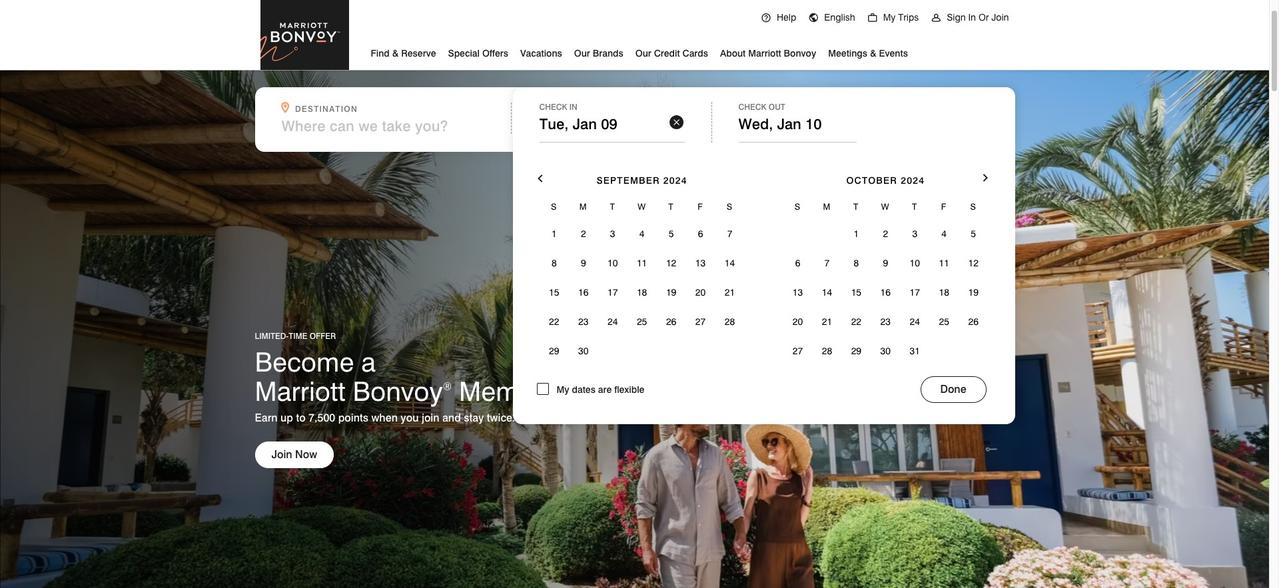 Task type: vqa. For each thing, say whether or not it's contained in the screenshot.


Task type: locate. For each thing, give the bounding box(es) containing it.
offer
[[310, 331, 336, 341]]

special offers
[[448, 48, 508, 59]]

9
[[581, 258, 586, 269], [883, 258, 888, 269]]

1 vertical spatial 13
[[793, 287, 803, 298]]

2 f from the left
[[942, 201, 947, 212]]

1 24 from the left
[[608, 317, 618, 327]]

1 horizontal spatial 25
[[939, 317, 950, 327]]

Destination text field
[[282, 117, 485, 135]]

join right or
[[992, 12, 1009, 23]]

w down october 2024
[[882, 201, 890, 212]]

1 horizontal spatial 3
[[913, 229, 918, 239]]

2 w from the left
[[882, 201, 890, 212]]

1 12 from the left
[[666, 258, 677, 269]]

bonvoy
[[784, 48, 816, 59], [353, 375, 443, 407]]

1 horizontal spatial m
[[823, 201, 831, 212]]

my trips button
[[861, 0, 925, 35]]

0 horizontal spatial join
[[272, 449, 292, 461]]

september
[[597, 175, 660, 186]]

0 horizontal spatial check
[[539, 102, 567, 112]]

bonvoy down help
[[784, 48, 816, 59]]

s
[[551, 201, 557, 212], [727, 201, 733, 212], [795, 201, 801, 212], [971, 201, 977, 212]]

jan for wed, jan 10
[[777, 115, 802, 133]]

2 26 from the left
[[969, 317, 979, 327]]

check inside check out wed, jan 10
[[739, 102, 767, 112]]

2 3 from the left
[[913, 229, 918, 239]]

round image inside my trips button
[[867, 13, 878, 23]]

round image left help
[[761, 13, 772, 23]]

0 horizontal spatial 20
[[696, 287, 706, 298]]

t down october
[[854, 201, 859, 212]]

4
[[640, 229, 645, 239], [942, 229, 947, 239]]

2 19 from the left
[[969, 287, 979, 298]]

1 row group from the left
[[540, 219, 745, 366]]

4 for 10
[[942, 229, 947, 239]]

0 horizontal spatial 9
[[581, 258, 586, 269]]

4 s from the left
[[971, 201, 977, 212]]

1 9 from the left
[[581, 258, 586, 269]]

jan
[[573, 115, 597, 133], [777, 115, 802, 133], [573, 117, 598, 135], [670, 117, 694, 135]]

10
[[806, 115, 822, 133], [698, 117, 714, 135], [608, 258, 618, 269], [910, 258, 920, 269]]

1 horizontal spatial our
[[636, 48, 652, 59]]

jan inside check out wed, jan 10
[[777, 115, 802, 133]]

in down our brands
[[570, 102, 578, 112]]

0 vertical spatial in
[[969, 12, 976, 23]]

join
[[992, 12, 1009, 23], [272, 449, 292, 461]]

21
[[725, 287, 735, 298], [822, 317, 832, 327]]

1 17 from the left
[[608, 287, 618, 298]]

29
[[549, 346, 559, 357], [851, 346, 862, 357]]

our left the brands
[[574, 48, 590, 59]]

1 t from the left
[[610, 201, 616, 212]]

09 inside 1 night tue, jan 09 - wed, jan 10
[[602, 117, 618, 135]]

30
[[578, 346, 589, 357], [881, 346, 891, 357]]

1 horizontal spatial 29
[[851, 346, 862, 357]]

0 horizontal spatial 5
[[669, 229, 674, 239]]

1 horizontal spatial round image
[[931, 13, 942, 23]]

09 inside check in tue, jan 09
[[601, 115, 618, 133]]

16
[[578, 287, 589, 298], [881, 287, 891, 298]]

grid
[[540, 156, 745, 366], [783, 156, 988, 366]]

round image left "english"
[[809, 13, 819, 23]]

in inside check in tue, jan 09
[[570, 102, 578, 112]]

t down october 2024
[[912, 201, 918, 212]]

29 left the '31'
[[851, 346, 862, 357]]

& inside dropdown button
[[392, 48, 399, 59]]

round image for english
[[809, 13, 819, 23]]

0 horizontal spatial 2024
[[664, 175, 688, 186]]

1 horizontal spatial 30
[[881, 346, 891, 357]]

night
[[565, 104, 594, 114]]

marriott inside limited-time offer become a marriott bonvoy ® member earn up to 7,500 points when you join and stay twice.
[[255, 375, 346, 407]]

1 horizontal spatial marriott
[[748, 48, 782, 59]]

2 & from the left
[[870, 48, 877, 59]]

row containing 29
[[540, 337, 745, 366]]

18
[[637, 287, 647, 298], [939, 287, 950, 298]]

1 4 from the left
[[640, 229, 645, 239]]

a
[[361, 346, 376, 378]]

2 t from the left
[[669, 201, 674, 212]]

1 3 from the left
[[610, 229, 615, 239]]

1 horizontal spatial row group
[[783, 219, 988, 366]]

3 down october 2024
[[913, 229, 918, 239]]

m for october 2024
[[823, 201, 831, 212]]

&
[[392, 48, 399, 59], [870, 48, 877, 59]]

w for october
[[882, 201, 890, 212]]

october 2024
[[847, 175, 925, 186]]

0 vertical spatial 13
[[696, 258, 706, 269]]

0 horizontal spatial marriott
[[255, 375, 346, 407]]

0 vertical spatial 28
[[725, 317, 735, 327]]

1 vertical spatial marriott
[[255, 375, 346, 407]]

1 2 from the left
[[581, 229, 586, 239]]

& inside dropdown button
[[870, 48, 877, 59]]

1 horizontal spatial join
[[992, 12, 1009, 23]]

our brands button
[[574, 43, 624, 62]]

2 row group from the left
[[783, 219, 988, 366]]

0 horizontal spatial 26
[[666, 317, 677, 327]]

1 round image from the left
[[761, 13, 772, 23]]

out
[[769, 102, 785, 112]]

0 horizontal spatial w
[[638, 201, 646, 212]]

check inside check in tue, jan 09
[[539, 102, 567, 112]]

3 t from the left
[[854, 201, 859, 212]]

1 15 from the left
[[549, 287, 559, 298]]

2 29 from the left
[[851, 346, 862, 357]]

1 horizontal spatial 21
[[822, 317, 832, 327]]

in
[[969, 12, 976, 23], [570, 102, 578, 112]]

1 vertical spatial 7
[[825, 258, 830, 269]]

2 check from the left
[[739, 102, 767, 112]]

1 horizontal spatial round image
[[867, 13, 878, 23]]

1 26 from the left
[[666, 317, 677, 327]]

1 horizontal spatial 19
[[969, 287, 979, 298]]

30 up dates
[[578, 346, 589, 357]]

2024 right october
[[901, 175, 925, 186]]

-
[[622, 117, 627, 135]]

1 horizontal spatial 20
[[793, 317, 803, 327]]

0 horizontal spatial 4
[[640, 229, 645, 239]]

round image inside the help link
[[761, 13, 772, 23]]

2024 for october 2024
[[901, 175, 925, 186]]

1 horizontal spatial 16
[[881, 287, 891, 298]]

our for our brands
[[574, 48, 590, 59]]

0 horizontal spatial 25
[[637, 317, 647, 327]]

1 horizontal spatial 24
[[910, 317, 920, 327]]

1 horizontal spatial 2
[[883, 229, 888, 239]]

7 inside row
[[825, 258, 830, 269]]

0 horizontal spatial 8
[[552, 258, 557, 269]]

our brands
[[574, 48, 624, 59]]

jan inside check in tue, jan 09
[[573, 115, 597, 133]]

2 15 from the left
[[851, 287, 862, 298]]

0 horizontal spatial 11
[[637, 258, 647, 269]]

27
[[696, 317, 706, 327], [793, 346, 803, 357]]

1 horizontal spatial 9
[[883, 258, 888, 269]]

meetings & events
[[828, 48, 908, 59]]

0 horizontal spatial 23
[[578, 317, 589, 327]]

1 horizontal spatial 12
[[969, 258, 979, 269]]

t down september
[[610, 201, 616, 212]]

0 vertical spatial join
[[992, 12, 1009, 23]]

1 vertical spatial 14
[[822, 287, 832, 298]]

09
[[601, 115, 618, 133], [602, 117, 618, 135]]

cards
[[683, 48, 708, 59]]

0 horizontal spatial 7
[[727, 229, 733, 239]]

become
[[255, 346, 354, 378]]

our left credit
[[636, 48, 652, 59]]

1 s from the left
[[551, 201, 557, 212]]

1 22 from the left
[[549, 317, 559, 327]]

0 horizontal spatial 21
[[725, 287, 735, 298]]

you
[[401, 412, 419, 425]]

1 w from the left
[[638, 201, 646, 212]]

2 round image from the left
[[931, 13, 942, 23]]

2 5 from the left
[[971, 229, 976, 239]]

round image left my trips
[[867, 13, 878, 23]]

1 vertical spatial bonvoy
[[353, 375, 443, 407]]

f for september 2024
[[698, 201, 704, 212]]

are
[[598, 385, 612, 395]]

5
[[669, 229, 674, 239], [971, 229, 976, 239]]

row containing 8
[[540, 249, 745, 278]]

1 for 8
[[552, 229, 557, 239]]

done button
[[921, 377, 987, 403]]

round image
[[761, 13, 772, 23], [867, 13, 878, 23]]

reserve
[[401, 48, 436, 59]]

& for meetings
[[870, 48, 877, 59]]

my left trips
[[883, 12, 896, 23]]

round image inside english button
[[809, 13, 819, 23]]

marriott inside dropdown button
[[748, 48, 782, 59]]

2024
[[664, 175, 688, 186], [901, 175, 925, 186]]

jan for tue, jan 09
[[573, 115, 597, 133]]

1 our from the left
[[574, 48, 590, 59]]

2 17 from the left
[[910, 287, 920, 298]]

0 horizontal spatial our
[[574, 48, 590, 59]]

1 2024 from the left
[[664, 175, 688, 186]]

& left events
[[870, 48, 877, 59]]

0 horizontal spatial 16
[[578, 287, 589, 298]]

0 horizontal spatial 30
[[578, 346, 589, 357]]

1 horizontal spatial 23
[[881, 317, 891, 327]]

october
[[847, 175, 898, 186]]

t down september 2024
[[669, 201, 674, 212]]

2 m from the left
[[823, 201, 831, 212]]

in for tue,
[[570, 102, 578, 112]]

grid containing september 2024
[[540, 156, 745, 366]]

2 4 from the left
[[942, 229, 947, 239]]

row containing 27
[[783, 337, 988, 366]]

3 for 9
[[913, 229, 918, 239]]

1 horizontal spatial 15
[[851, 287, 862, 298]]

1 vertical spatial in
[[570, 102, 578, 112]]

our credit cards link
[[636, 43, 708, 62]]

None search field
[[255, 87, 1015, 425]]

points
[[338, 412, 369, 425]]

tue,
[[539, 115, 569, 133], [540, 117, 569, 135]]

row containing 20
[[783, 307, 988, 337]]

2 2 from the left
[[883, 229, 888, 239]]

m
[[580, 201, 588, 212], [823, 201, 831, 212]]

6
[[698, 229, 703, 239], [795, 258, 801, 269]]

my left dates
[[557, 385, 570, 395]]

1 horizontal spatial 13
[[793, 287, 803, 298]]

1 check from the left
[[539, 102, 567, 112]]

tue, inside 1 night tue, jan 09 - wed, jan 10
[[540, 117, 569, 135]]

wed, inside check out wed, jan 10
[[739, 115, 773, 133]]

1 vertical spatial 27
[[793, 346, 803, 357]]

1
[[557, 104, 562, 114], [552, 229, 557, 239], [854, 229, 859, 239]]

0 vertical spatial 7
[[727, 229, 733, 239]]

f
[[698, 201, 704, 212], [942, 201, 947, 212]]

0 horizontal spatial 24
[[608, 317, 618, 327]]

wed, right "-"
[[631, 117, 666, 135]]

0 horizontal spatial row group
[[540, 219, 745, 366]]

0 vertical spatial 20
[[696, 287, 706, 298]]

1 horizontal spatial 7
[[825, 258, 830, 269]]

0 horizontal spatial 12
[[666, 258, 677, 269]]

row
[[540, 194, 745, 219], [783, 194, 988, 219], [540, 219, 745, 249], [783, 219, 988, 249], [540, 249, 745, 278], [783, 249, 988, 278], [540, 278, 745, 307], [783, 278, 988, 307], [540, 307, 745, 337], [783, 307, 988, 337], [540, 337, 745, 366], [783, 337, 988, 366]]

marriott
[[748, 48, 782, 59], [255, 375, 346, 407]]

2 our from the left
[[636, 48, 652, 59]]

1 18 from the left
[[637, 287, 647, 298]]

marriott right about
[[748, 48, 782, 59]]

0 vertical spatial my
[[883, 12, 896, 23]]

1 8 from the left
[[552, 258, 557, 269]]

check down vacations
[[539, 102, 567, 112]]

when
[[372, 412, 398, 425]]

jan for tue, jan 09 - wed, jan 10
[[573, 117, 598, 135]]

2 round image from the left
[[867, 13, 878, 23]]

1 horizontal spatial f
[[942, 201, 947, 212]]

my inside button
[[883, 12, 896, 23]]

1 horizontal spatial my
[[883, 12, 896, 23]]

my for my trips
[[883, 12, 896, 23]]

1 horizontal spatial grid
[[783, 156, 988, 366]]

1 horizontal spatial wed,
[[739, 115, 773, 133]]

1 horizontal spatial 8
[[854, 258, 859, 269]]

1 grid from the left
[[540, 156, 745, 366]]

0 horizontal spatial 2
[[581, 229, 586, 239]]

2 grid from the left
[[783, 156, 988, 366]]

0 horizontal spatial 19
[[666, 287, 677, 298]]

1 inside 1 night tue, jan 09 - wed, jan 10
[[557, 104, 562, 114]]

1 horizontal spatial 2024
[[901, 175, 925, 186]]

0 horizontal spatial my
[[557, 385, 570, 395]]

w for september
[[638, 201, 646, 212]]

0 horizontal spatial grid
[[540, 156, 745, 366]]

19
[[666, 287, 677, 298], [969, 287, 979, 298]]

0 horizontal spatial 3
[[610, 229, 615, 239]]

in left or
[[969, 12, 976, 23]]

28
[[725, 317, 735, 327], [822, 346, 832, 357]]

26
[[666, 317, 677, 327], [969, 317, 979, 327]]

t
[[610, 201, 616, 212], [669, 201, 674, 212], [854, 201, 859, 212], [912, 201, 918, 212]]

0 horizontal spatial &
[[392, 48, 399, 59]]

2
[[581, 229, 586, 239], [883, 229, 888, 239]]

0 vertical spatial bonvoy
[[784, 48, 816, 59]]

row containing 6
[[783, 249, 988, 278]]

23
[[578, 317, 589, 327], [881, 317, 891, 327]]

3
[[610, 229, 615, 239], [913, 229, 918, 239]]

0 horizontal spatial wed,
[[631, 117, 666, 135]]

1 vertical spatial 20
[[793, 317, 803, 327]]

round image
[[809, 13, 819, 23], [931, 13, 942, 23]]

1 m from the left
[[580, 201, 588, 212]]

1 vertical spatial join
[[272, 449, 292, 461]]

30 left the '31'
[[881, 346, 891, 357]]

our inside dropdown button
[[574, 48, 590, 59]]

in inside sign in or join dropdown button
[[969, 12, 976, 23]]

2 25 from the left
[[939, 317, 950, 327]]

round image inside sign in or join dropdown button
[[931, 13, 942, 23]]

1 horizontal spatial bonvoy
[[784, 48, 816, 59]]

marriott up to
[[255, 375, 346, 407]]

0 horizontal spatial 15
[[549, 287, 559, 298]]

1 vertical spatial my
[[557, 385, 570, 395]]

w down september 2024
[[638, 201, 646, 212]]

1 round image from the left
[[809, 13, 819, 23]]

1 vertical spatial 28
[[822, 346, 832, 357]]

13
[[696, 258, 706, 269], [793, 287, 803, 298]]

2 12 from the left
[[969, 258, 979, 269]]

& right find on the top of page
[[392, 48, 399, 59]]

2 2024 from the left
[[901, 175, 925, 186]]

bonvoy up you
[[353, 375, 443, 407]]

3 down september
[[610, 229, 615, 239]]

time
[[289, 331, 308, 341]]

1 5 from the left
[[669, 229, 674, 239]]

0 horizontal spatial f
[[698, 201, 704, 212]]

1 & from the left
[[392, 48, 399, 59]]

1 vertical spatial 6
[[795, 258, 801, 269]]

1 f from the left
[[698, 201, 704, 212]]

done
[[941, 383, 967, 396]]

row group
[[540, 219, 745, 366], [783, 219, 988, 366]]

bonvoy inside about marriott bonvoy dropdown button
[[784, 48, 816, 59]]

22
[[549, 317, 559, 327], [851, 317, 862, 327]]

20
[[696, 287, 706, 298], [793, 317, 803, 327]]

round image left sign
[[931, 13, 942, 23]]

0 horizontal spatial round image
[[761, 13, 772, 23]]

check left out
[[739, 102, 767, 112]]

15
[[549, 287, 559, 298], [851, 287, 862, 298]]

f for october 2024
[[942, 201, 947, 212]]

row group for september
[[540, 219, 745, 366]]

1 horizontal spatial 4
[[942, 229, 947, 239]]

1 horizontal spatial w
[[882, 201, 890, 212]]

tue, for tue, jan 09 - wed, jan 10
[[540, 117, 569, 135]]

0 horizontal spatial 14
[[725, 258, 735, 269]]

0 horizontal spatial round image
[[809, 13, 819, 23]]

2 9 from the left
[[883, 258, 888, 269]]

join left now
[[272, 449, 292, 461]]

0 vertical spatial marriott
[[748, 48, 782, 59]]

wed, down out
[[739, 115, 773, 133]]

2024 right september
[[664, 175, 688, 186]]

tue, inside check in tue, jan 09
[[539, 115, 569, 133]]

wed,
[[739, 115, 773, 133], [631, 117, 666, 135]]

14
[[725, 258, 735, 269], [822, 287, 832, 298]]

29 up the my dates are flexible on the bottom of the page
[[549, 346, 559, 357]]

find & reserve
[[371, 48, 436, 59]]

0 horizontal spatial 29
[[549, 346, 559, 357]]

1 horizontal spatial 11
[[939, 258, 950, 269]]

0 horizontal spatial in
[[570, 102, 578, 112]]

0 horizontal spatial 22
[[549, 317, 559, 327]]

1 horizontal spatial 26
[[969, 317, 979, 327]]



Task type: describe. For each thing, give the bounding box(es) containing it.
0 horizontal spatial 13
[[696, 258, 706, 269]]

2 s from the left
[[727, 201, 733, 212]]

find
[[371, 48, 390, 59]]

join inside dropdown button
[[992, 12, 1009, 23]]

help link
[[755, 0, 803, 35]]

my for my dates are flexible
[[557, 385, 570, 395]]

1 night tue, jan 09 - wed, jan 10
[[540, 104, 714, 135]]

1 16 from the left
[[578, 287, 589, 298]]

2 23 from the left
[[881, 317, 891, 327]]

check for tue, jan 09
[[539, 102, 567, 112]]

row containing 15
[[540, 278, 745, 307]]

limited-
[[255, 331, 289, 341]]

5 for 13
[[669, 229, 674, 239]]

trips
[[898, 12, 919, 23]]

limited-time offer become a marriott bonvoy ® member earn up to 7,500 points when you join and stay twice.
[[255, 331, 558, 425]]

1 horizontal spatial 14
[[822, 287, 832, 298]]

grid containing october 2024
[[783, 156, 988, 366]]

join
[[422, 412, 440, 425]]

row containing 22
[[540, 307, 745, 337]]

tue, for tue, jan 09
[[539, 115, 569, 133]]

english
[[825, 12, 855, 23]]

september 2024
[[597, 175, 688, 186]]

row group for october
[[783, 219, 988, 366]]

destination
[[295, 104, 358, 114]]

m for september 2024
[[580, 201, 588, 212]]

1 29 from the left
[[549, 346, 559, 357]]

about
[[720, 48, 746, 59]]

2 11 from the left
[[939, 258, 950, 269]]

4 t from the left
[[912, 201, 918, 212]]

1 30 from the left
[[578, 346, 589, 357]]

meetings
[[828, 48, 868, 59]]

about marriott bonvoy
[[720, 48, 816, 59]]

2 for 8
[[883, 229, 888, 239]]

1 23 from the left
[[578, 317, 589, 327]]

1 11 from the left
[[637, 258, 647, 269]]

3 for 11
[[610, 229, 615, 239]]

brands
[[593, 48, 624, 59]]

my dates are flexible
[[557, 385, 645, 395]]

meetings & events button
[[828, 43, 908, 62]]

english button
[[803, 0, 861, 35]]

bonvoy inside limited-time offer become a marriott bonvoy ® member earn up to 7,500 points when you join and stay twice.
[[353, 375, 443, 407]]

help
[[777, 12, 797, 23]]

check out wed, jan 10
[[739, 102, 822, 133]]

10 inside check out wed, jan 10
[[806, 115, 822, 133]]

member
[[459, 375, 558, 407]]

our for our credit cards
[[636, 48, 652, 59]]

or
[[979, 12, 989, 23]]

sign in or join button
[[925, 0, 1015, 35]]

flexible
[[615, 385, 645, 395]]

sign in or join
[[947, 12, 1009, 23]]

join now link
[[255, 442, 334, 469]]

round image for my trips
[[867, 13, 878, 23]]

3 s from the left
[[795, 201, 801, 212]]

2 18 from the left
[[939, 287, 950, 298]]

1 for 6
[[854, 229, 859, 239]]

10 inside 1 night tue, jan 09 - wed, jan 10
[[698, 117, 714, 135]]

0 vertical spatial 27
[[696, 317, 706, 327]]

to
[[296, 412, 306, 425]]

check for wed, jan 10
[[739, 102, 767, 112]]

0 horizontal spatial 6
[[698, 229, 703, 239]]

1 horizontal spatial 28
[[822, 346, 832, 357]]

sign
[[947, 12, 966, 23]]

earn
[[255, 412, 278, 425]]

2 30 from the left
[[881, 346, 891, 357]]

09 for tue, jan 09 - wed, jan 10
[[602, 117, 618, 135]]

twice.
[[487, 412, 515, 425]]

vacations button
[[520, 43, 562, 62]]

join now
[[272, 449, 317, 461]]

09 for tue, jan 09
[[601, 115, 618, 133]]

credit
[[654, 48, 680, 59]]

and
[[443, 412, 461, 425]]

events
[[879, 48, 908, 59]]

6 inside row
[[795, 258, 801, 269]]

0 horizontal spatial 28
[[725, 317, 735, 327]]

7,500
[[309, 412, 335, 425]]

round image for sign in or join
[[931, 13, 942, 23]]

none search field containing tue, jan 09
[[255, 87, 1015, 425]]

5 for 11
[[971, 229, 976, 239]]

special
[[448, 48, 480, 59]]

stay
[[464, 412, 484, 425]]

31
[[910, 346, 920, 357]]

1 19 from the left
[[666, 287, 677, 298]]

up
[[281, 412, 293, 425]]

0 vertical spatial 21
[[725, 287, 735, 298]]

special offers button
[[448, 43, 508, 62]]

row containing 13
[[783, 278, 988, 307]]

in for or
[[969, 12, 976, 23]]

round image for help
[[761, 13, 772, 23]]

2 16 from the left
[[881, 287, 891, 298]]

vacations
[[520, 48, 562, 59]]

find & reserve button
[[371, 43, 436, 62]]

1 vertical spatial 21
[[822, 317, 832, 327]]

destination field
[[282, 117, 503, 135]]

wed, inside 1 night tue, jan 09 - wed, jan 10
[[631, 117, 666, 135]]

about marriott bonvoy button
[[720, 43, 816, 62]]

2 8 from the left
[[854, 258, 859, 269]]

2 for 10
[[581, 229, 586, 239]]

dates
[[572, 385, 596, 395]]

1 25 from the left
[[637, 317, 647, 327]]

4 for 12
[[640, 229, 645, 239]]

2 22 from the left
[[851, 317, 862, 327]]

1 horizontal spatial 27
[[793, 346, 803, 357]]

now
[[295, 449, 317, 461]]

2 24 from the left
[[910, 317, 920, 327]]

check in tue, jan 09
[[539, 102, 618, 133]]

& for find
[[392, 48, 399, 59]]

our credit cards
[[636, 48, 708, 59]]

®
[[443, 381, 452, 393]]

2024 for september 2024
[[664, 175, 688, 186]]

my trips
[[883, 12, 919, 23]]

offers
[[482, 48, 508, 59]]



